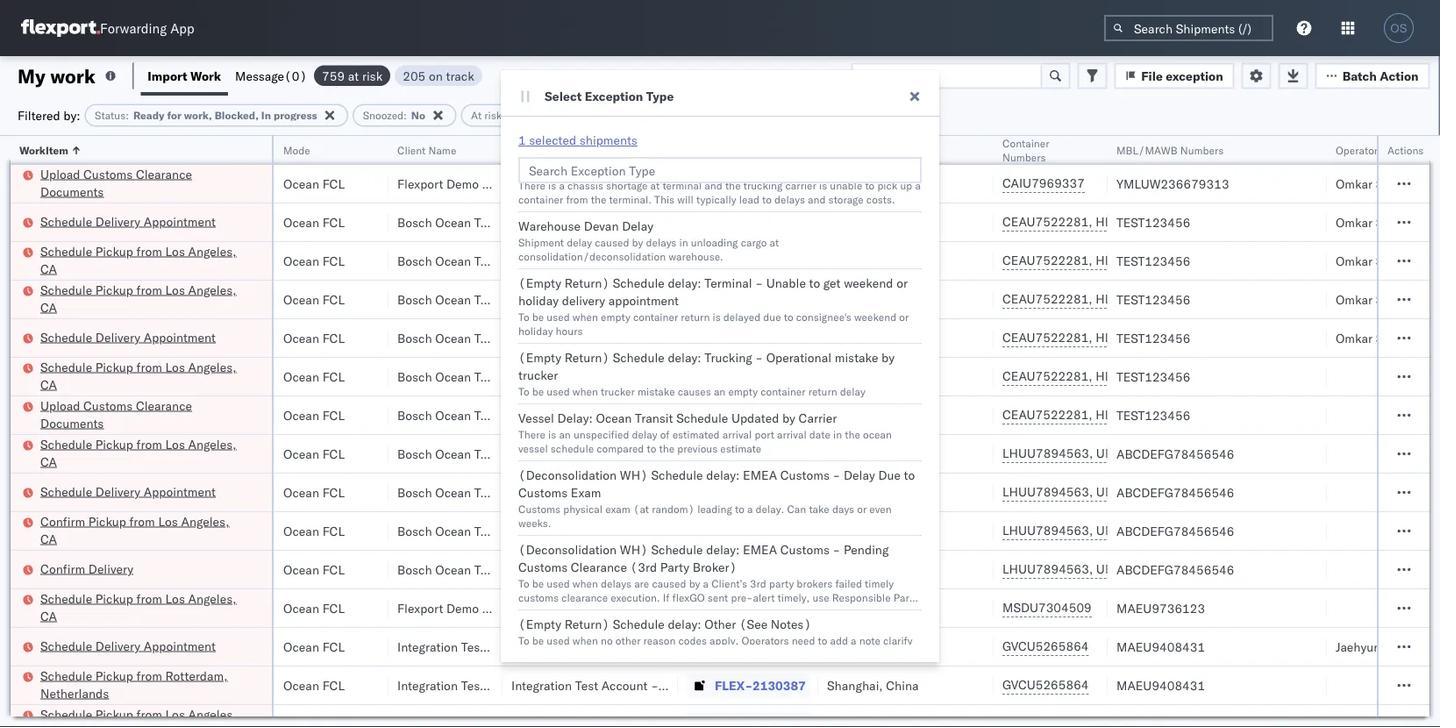 Task type: describe. For each thing, give the bounding box(es) containing it.
0 horizontal spatial mistake
[[638, 385, 675, 398]]

2 savant from the top
[[1377, 215, 1414, 230]]

los for 1st schedule pickup from los angeles, ca button from the bottom
[[165, 707, 185, 722]]

1 lagerfeld from the top
[[688, 639, 740, 655]]

leading
[[698, 502, 733, 516]]

upload customs clearance documents for 2nd upload customs clearance documents "button" from the top
[[40, 398, 192, 431]]

1 vertical spatial reason
[[537, 648, 569, 661]]

0 horizontal spatial at
[[348, 68, 359, 83]]

2 vertical spatial reason
[[837, 662, 869, 675]]

consignee up other
[[593, 601, 652, 616]]

yantian
[[827, 601, 869, 616]]

Search Work text field
[[851, 63, 1043, 89]]

2 arrival from the left
[[777, 428, 807, 441]]

13 ocean fcl from the top
[[283, 639, 345, 655]]

flexport. image
[[21, 19, 100, 37]]

days
[[833, 502, 855, 516]]

delivery for 4th schedule delivery appointment button from the top
[[95, 638, 141, 654]]

upload customs clearance documents for 2nd upload customs clearance documents "button" from the bottom
[[40, 166, 192, 199]]

selected
[[529, 133, 577, 148]]

no
[[411, 109, 425, 122]]

7 flex- from the top
[[715, 408, 753, 423]]

3 pm from the top
[[59, 678, 78, 693]]

1 vertical spatial are
[[903, 662, 918, 675]]

3 shenzhen, china from the top
[[827, 292, 922, 307]]

(at
[[634, 502, 649, 516]]

delivery for confirm delivery button
[[88, 561, 133, 577]]

10 flex- from the top
[[715, 523, 753, 539]]

3 flex-1889466 from the top
[[715, 523, 806, 539]]

progress
[[274, 109, 317, 122]]

upload customs clearance documents link for 2nd upload customs clearance documents "button" from the top
[[40, 397, 249, 432]]

1 1846748 from the top
[[753, 215, 806, 230]]

los for 2nd schedule pickup from los angeles, ca button from the bottom of the page
[[165, 591, 185, 606]]

ca inside "confirm pickup from los angeles, ca"
[[40, 531, 57, 547]]

2 ocean fcl from the top
[[283, 215, 345, 230]]

an inside (empty return) schedule delay: trucking - operational mistake by trucker to be used when trucker mistake causes an empty container return delay
[[714, 385, 726, 398]]

1 vertical spatial 23,
[[136, 639, 155, 655]]

forwarding app
[[100, 20, 194, 36]]

1 vertical spatial weekend
[[855, 310, 897, 323]]

1 omkar from the top
[[1336, 176, 1373, 191]]

soon
[[581, 109, 605, 122]]

consignee down 1
[[482, 176, 541, 191]]

11 fcl from the top
[[323, 562, 345, 577]]

10 ocean fcl from the top
[[283, 523, 345, 539]]

delivery
[[562, 293, 606, 308]]

action
[[1381, 68, 1419, 83]]

5 ocean fcl from the top
[[283, 330, 345, 346]]

container inside there is a chassis shortage at terminal and the trucking carrier is unable to pick up a container from the terminal. this will typically lead to delays and storage costs.
[[519, 193, 564, 206]]

1 flex- from the top
[[715, 176, 753, 191]]

3 savant from the top
[[1377, 253, 1414, 269]]

delay inside warehouse devan delay shipment delay caused by delays in unloading cargo at consolidation/deconsolidation warehouse.
[[622, 218, 654, 234]]

there inside vessel delay: ocean transit schedule updated by carrier there is an unspecified delay of estimated arrival port arrival date in the ocean vessel schedule compared to the previous estimate
[[519, 428, 546, 441]]

delivery for second schedule delivery appointment button from the top
[[95, 330, 141, 345]]

upload for 2nd upload customs clearance documents "button" from the top
[[40, 398, 80, 413]]

consignee button
[[503, 140, 661, 157]]

by inside (empty return) schedule delay: trucking - operational mistake by trucker to be used when trucker mistake causes an empty container return delay
[[882, 350, 895, 365]]

estimate
[[721, 442, 762, 455]]

otherwise,
[[558, 605, 610, 618]]

at risk : overdue, due soon
[[471, 109, 605, 122]]

2 horizontal spatial and
[[808, 193, 826, 206]]

12 resize handle column header from the left
[[1421, 136, 1441, 727]]

numbers for mbl/mawb numbers
[[1181, 143, 1224, 157]]

7 ca from the top
[[40, 724, 57, 727]]

warehouse
[[519, 218, 581, 234]]

1 vertical spatial operators
[[845, 648, 892, 661]]

1 gvcu5265864 from the top
[[1003, 639, 1089, 654]]

customs
[[519, 591, 559, 604]]

7 ocean fcl from the top
[[283, 408, 345, 423]]

work
[[50, 64, 96, 88]]

2 hlxu6269489, from the top
[[1096, 253, 1186, 268]]

schedule delivery appointment link for second schedule delivery appointment button from the top
[[40, 329, 216, 346]]

: for status
[[126, 109, 129, 122]]

numbers for container numbers
[[1003, 150, 1046, 164]]

container for used
[[761, 385, 806, 398]]

(deconsolidation for (3rd
[[519, 542, 617, 558]]

operational
[[767, 350, 832, 365]]

los for third schedule pickup from los angeles, ca button from the bottom of the page
[[165, 437, 185, 452]]

appointment for 'schedule delivery appointment' link associated with 4th schedule delivery appointment button from the bottom of the page
[[144, 214, 216, 229]]

1 feedback from the left
[[604, 662, 648, 675]]

return) for when
[[565, 350, 610, 365]]

4 abcdefg78456546 from the top
[[1117, 562, 1235, 577]]

message (0)
[[235, 68, 307, 83]]

0 horizontal spatial are
[[635, 577, 650, 590]]

costs.
[[867, 193, 896, 206]]

schedule inside vessel delay: ocean transit schedule updated by carrier there is an unspecified delay of estimated arrival port arrival date in the ocean vessel schedule compared to the previous estimate
[[677, 411, 729, 426]]

4 ceau7522281, hlxu6269489, hlxu8034992 from the top
[[1003, 330, 1275, 345]]

4 flex-1889466 from the top
[[715, 562, 806, 577]]

2 flex-2130387 from the top
[[715, 678, 806, 693]]

flexgo
[[673, 591, 705, 604]]

los for fourth schedule pickup from los angeles, ca button from the bottom of the page
[[165, 359, 185, 375]]

appointment for 'schedule delivery appointment' link corresponding to second schedule delivery appointment button from the top
[[144, 330, 216, 345]]

review
[[753, 648, 783, 661]]

overdue,
[[510, 109, 556, 122]]

flex
[[687, 143, 707, 157]]

the down responsible
[[662, 662, 677, 675]]

by inside vessel delay: ocean transit schedule updated by carrier there is an unspecified delay of estimated arrival port arrival date in the ocean vessel schedule compared to the previous estimate
[[783, 411, 796, 426]]

0 vertical spatial 23,
[[140, 523, 159, 539]]

alert
[[753, 591, 775, 604]]

angeles, inside "confirm pickup from los angeles, ca"
[[181, 514, 229, 529]]

4 12:59 from the top
[[29, 330, 63, 346]]

1
[[519, 133, 526, 148]]

maeu9736123
[[1117, 601, 1206, 616]]

3 1846748 from the top
[[753, 292, 806, 307]]

at inside there is a chassis shortage at terminal and the trucking carrier is unable to pick up a container from the terminal. this will typically lead to delays and storage costs.
[[651, 179, 660, 192]]

delays inside warehouse devan delay shipment delay caused by delays in unloading cargo at consolidation/deconsolidation warehouse.
[[646, 236, 677, 249]]

upload customs clearance documents link for 2nd upload customs clearance documents "button" from the bottom
[[40, 165, 249, 201]]

3 hlxu6269489, from the top
[[1096, 291, 1186, 307]]

flex id
[[687, 143, 720, 157]]

be inside (empty return) schedule delay: trucking - operational mistake by trucker to be used when trucker mistake causes an empty container return delay
[[532, 385, 544, 398]]

exam
[[606, 502, 631, 516]]

2 ceau7522281, from the top
[[1003, 253, 1093, 268]]

warehouse.
[[669, 250, 724, 263]]

by inside (deconsolidation wh) schedule delay: emea customs - pending customs clearance (3rd party broker) to be used when delays are caused by a client's 3rd party brokers failed timely customs clearance execution. if flexgo sent pre-alert timely, use responsible party 'client'. otherwise, use responsible party 'flexport'. (empty return) schedule delay: other (see notes) to be used when no other reason codes apply. operators need to add a note clarify the reason and managers (or port leads) should review all of these. operators should also leave feedback in the feedback document if additional reason codes are needed.
[[689, 577, 701, 590]]

0 vertical spatial party
[[661, 560, 690, 575]]

6 1846748 from the top
[[753, 408, 806, 423]]

- inside (deconsolidation wh) schedule delay: emea customs - pending customs clearance (3rd party broker) to be used when delays are caused by a client's 3rd party brokers failed timely customs clearance execution. if flexgo sent pre-alert timely, use responsible party 'client'. otherwise, use responsible party 'flexport'. (empty return) schedule delay: other (see notes) to be used when no other reason codes apply. operators need to add a note clarify the reason and managers (or port leads) should review all of these. operators should also leave feedback in the feedback document if additional reason codes are needed.
[[833, 542, 841, 558]]

emea for pending
[[743, 542, 778, 558]]

type
[[647, 89, 674, 104]]

a left chassis
[[559, 179, 565, 192]]

1 1889466 from the top
[[753, 446, 806, 462]]

reset
[[709, 68, 743, 83]]

document
[[727, 662, 775, 675]]

documents for 2nd upload customs clearance documents "button" from the top
[[40, 416, 104, 431]]

3 12:59 from the top
[[29, 292, 63, 307]]

0 vertical spatial 2023
[[167, 601, 198, 616]]

return) inside (deconsolidation wh) schedule delay: emea customs - pending customs clearance (3rd party broker) to be used when delays are caused by a client's 3rd party brokers failed timely customs clearance execution. if flexgo sent pre-alert timely, use responsible party 'client'. otherwise, use responsible party 'flexport'. (empty return) schedule delay: other (see notes) to be used when no other reason codes apply. operators need to add a note clarify the reason and managers (or port leads) should review all of these. operators should also leave feedback in the feedback document if additional reason codes are needed.
[[565, 617, 610, 632]]

1 vertical spatial jan
[[114, 639, 133, 655]]

4 schedule pickup from los angeles, ca button from the top
[[40, 436, 249, 473]]

1 integration test account - karl lagerfeld from the top
[[512, 639, 740, 655]]

schedule pickup from los angeles, ca link for 1st schedule pickup from los angeles, ca button from the bottom
[[40, 706, 249, 727]]

consolidation/deconsolidation
[[519, 250, 666, 263]]

deadline
[[29, 143, 71, 157]]

dec up "confirm pickup from los angeles, ca"
[[122, 485, 145, 500]]

import work button
[[141, 56, 228, 96]]

responsible
[[632, 605, 688, 618]]

4 savant from the top
[[1377, 292, 1414, 307]]

4 5, from the top
[[149, 330, 161, 346]]

compared
[[597, 442, 644, 455]]

5 12:59 from the top
[[29, 369, 63, 384]]

759
[[322, 68, 345, 83]]

shortage
[[606, 179, 648, 192]]

to inside (deconsolidation wh) schedule delay: emea customs - pending customs clearance (3rd party broker) to be used when delays are caused by a client's 3rd party brokers failed timely customs clearance execution. if flexgo sent pre-alert timely, use responsible party 'client'. otherwise, use responsible party 'flexport'. (empty return) schedule delay: other (see notes) to be used when no other reason codes apply. operators need to add a note clarify the reason and managers (or port leads) should review all of these. operators should also leave feedback in the feedback document if additional reason codes are needed.
[[818, 634, 828, 647]]

resize handle column header for mbl/mawb numbers
[[1307, 136, 1328, 727]]

2 vertical spatial 23,
[[136, 678, 155, 693]]

0 vertical spatial jan
[[122, 601, 142, 616]]

is left chassis
[[548, 179, 557, 192]]

devan
[[584, 218, 619, 234]]

5 hlxu6269489, from the top
[[1096, 369, 1186, 384]]

6 shanghai, from the top
[[827, 678, 883, 693]]

clearance inside (deconsolidation wh) schedule delay: emea customs - pending customs clearance (3rd party broker) to be used when delays are caused by a client's 3rd party brokers failed timely customs clearance execution. if flexgo sent pre-alert timely, use responsible party 'client'. otherwise, use responsible party 'flexport'. (empty return) schedule delay: other (see notes) to be used when no other reason codes apply. operators need to add a note clarify the reason and managers (or port leads) should review all of these. operators should also leave feedback in the feedback document if additional reason codes are needed.
[[571, 560, 627, 575]]

1 horizontal spatial risk
[[485, 109, 502, 122]]

the up lead
[[726, 179, 741, 192]]

schedule pickup from los angeles, ca link for 2nd schedule pickup from los angeles, ca button from the bottom of the page
[[40, 590, 249, 625]]

bookings test consignee
[[512, 601, 652, 616]]

1 flex-1889466 from the top
[[715, 446, 806, 462]]

3 shanghai, china from the top
[[827, 485, 919, 500]]

2 maeu9408431 from the top
[[1117, 678, 1206, 693]]

6 test123456 from the top
[[1117, 408, 1191, 423]]

1660288
[[753, 176, 806, 191]]

aug
[[116, 176, 139, 191]]

select
[[545, 89, 582, 104]]

or inside (deconsolidation wh) schedule delay: emea customs - delay due to customs exam customs physical exam (at random) leading to a delay. can take days or even weeks.
[[858, 502, 867, 516]]

13 fcl from the top
[[323, 639, 345, 655]]

2 shanghai, china from the top
[[827, 446, 919, 462]]

1 vertical spatial should
[[519, 662, 551, 675]]

to inside (empty return) schedule delay: terminal - unable to get weekend or holiday delivery appointment to be used when empty container return is delayed due to consignee's weekend or holiday hours
[[519, 310, 530, 323]]

a down broker)
[[703, 577, 709, 590]]

client name
[[398, 143, 457, 157]]

0 horizontal spatial operators
[[742, 634, 789, 647]]

clearance for 2nd upload customs clearance documents "button" from the top
[[136, 398, 192, 413]]

2 ca from the top
[[40, 300, 57, 315]]

schedule pickup from rotterdam, netherlands button
[[40, 667, 249, 704]]

1 vertical spatial party
[[691, 605, 715, 618]]

schedule pickup from los angeles, ca link for 5th schedule pickup from los angeles, ca button from the bottom of the page
[[40, 281, 249, 316]]

no
[[601, 634, 613, 647]]

a right up
[[916, 179, 921, 192]]

2 schedule pickup from los angeles, ca from the top
[[40, 282, 237, 315]]

resize handle column header for flex id
[[798, 136, 819, 727]]

1 hlxu6269489, from the top
[[1096, 214, 1186, 229]]

1 schedule pickup from los angeles, ca from the top
[[40, 244, 237, 276]]

transit
[[635, 411, 673, 426]]

0 horizontal spatial due
[[558, 109, 578, 122]]

te
[[1431, 639, 1441, 655]]

my
[[18, 64, 45, 88]]

trucking
[[705, 350, 753, 365]]

dec left 24,
[[115, 562, 138, 577]]

container for delivery
[[633, 310, 679, 323]]

1 horizontal spatial party
[[894, 591, 919, 604]]

Search Shipments (/) text field
[[1105, 15, 1274, 41]]

forwarding app link
[[21, 19, 194, 37]]

empty for terminal
[[601, 310, 631, 323]]

(deconsolidation wh) schedule delay: emea customs - delay due to customs exam customs physical exam (at random) leading to a delay. can take days or even weeks.
[[519, 468, 915, 530]]

appointment for 'schedule delivery appointment' link for 4th schedule delivery appointment button from the top
[[144, 638, 216, 654]]

responsible
[[833, 591, 891, 604]]

1 horizontal spatial mistake
[[835, 350, 879, 365]]

is inside vessel delay: ocean transit schedule updated by carrier there is an unspecified delay of estimated arrival port arrival date in the ocean vessel schedule compared to the previous estimate
[[548, 428, 557, 441]]

schedule pickup from los angeles, ca link for 6th schedule pickup from los angeles, ca button from the bottom
[[40, 243, 249, 278]]

apply.
[[710, 634, 739, 647]]

3 schedule pickup from los angeles, ca button from the top
[[40, 358, 249, 395]]

5 shenzhen, china from the top
[[827, 369, 922, 384]]

3 used from the top
[[547, 577, 570, 590]]

0 vertical spatial use
[[813, 591, 830, 604]]

dec down 12:00 am mst, nov 9, 2022
[[122, 446, 145, 462]]

pickup inside schedule pickup from rotterdam, netherlands
[[95, 668, 133, 684]]

6 ocean fcl from the top
[[283, 369, 345, 384]]

these.
[[812, 648, 842, 661]]

at inside warehouse devan delay shipment delay caused by delays in unloading cargo at consolidation/deconsolidation warehouse.
[[770, 236, 779, 249]]

leave
[[576, 662, 601, 675]]

used inside (empty return) schedule delay: terminal - unable to get weekend or holiday delivery appointment to be used when empty container return is delayed due to consignee's weekend or holiday hours
[[547, 310, 570, 323]]

los for 5th schedule pickup from los angeles, ca button from the bottom of the page
[[165, 282, 185, 297]]

resize handle column header for consignee
[[657, 136, 678, 727]]

2 flexport from the top
[[398, 601, 443, 616]]

1 vertical spatial or
[[900, 310, 909, 323]]

2 shenzhen, china from the top
[[827, 253, 922, 269]]

used inside (empty return) schedule delay: trucking - operational mistake by trucker to be used when trucker mistake causes an empty container return delay
[[547, 385, 570, 398]]

1 selected shipments
[[519, 133, 638, 148]]

unable
[[767, 276, 806, 291]]

1:00 am mdt, aug 19, 2022
[[29, 176, 195, 191]]

return) for appointment
[[565, 276, 610, 291]]

resize handle column header for workitem
[[251, 136, 272, 727]]

work
[[190, 68, 221, 83]]

when inside (empty return) schedule delay: trucking - operational mistake by trucker to be used when trucker mistake causes an empty container return delay
[[573, 385, 598, 398]]

3 shanghai, from the top
[[827, 485, 883, 500]]

3 1889466 from the top
[[753, 523, 806, 539]]

3 ocean fcl from the top
[[283, 253, 345, 269]]

3 12:59 am mdt, nov 5, 2022 from the top
[[29, 292, 194, 307]]

(deconsolidation wh) schedule delay: emea customs - pending customs clearance (3rd party broker) to be used when delays are caused by a client's 3rd party brokers failed timely customs clearance execution. if flexgo sent pre-alert timely, use responsible party 'client'. otherwise, use responsible party 'flexport'. (empty return) schedule delay: other (see notes) to be used when no other reason codes apply. operators need to add a note clarify the reason and managers (or port leads) should review all of these. operators should also leave feedback in the feedback document if additional reason codes are needed.
[[519, 542, 919, 689]]

0 vertical spatial or
[[897, 276, 908, 291]]

consignee left otherwise,
[[482, 601, 541, 616]]

4 shenzhen, from the top
[[827, 330, 886, 346]]

759 at risk
[[322, 68, 383, 83]]

12:00
[[29, 408, 63, 423]]

7 12:59 from the top
[[29, 485, 63, 500]]

from inside "confirm pickup from los angeles, ca"
[[129, 514, 155, 529]]

2 demo from the top
[[447, 601, 479, 616]]

delay: down flexgo
[[668, 617, 702, 632]]

2 2130387 from the top
[[753, 678, 806, 693]]

2 flex-1846748 from the top
[[715, 253, 806, 269]]

in inside warehouse devan delay shipment delay caused by delays in unloading cargo at consolidation/deconsolidation warehouse.
[[680, 236, 689, 249]]

message
[[235, 68, 284, 83]]

mbl/mawb numbers button
[[1108, 140, 1310, 157]]

12 ocean fcl from the top
[[283, 601, 345, 616]]

default
[[760, 68, 803, 83]]

5 fcl from the top
[[323, 330, 345, 346]]

schedule delivery appointment for 'schedule delivery appointment' link for 4th schedule delivery appointment button from the top
[[40, 638, 216, 654]]

pre-
[[731, 591, 753, 604]]

2 flex- from the top
[[715, 215, 753, 230]]

causes
[[678, 385, 711, 398]]

filtered by:
[[18, 107, 80, 123]]

0 vertical spatial trucker
[[519, 368, 558, 383]]

a inside (deconsolidation wh) schedule delay: emea customs - delay due to customs exam customs physical exam (at random) leading to a delay. can take days or even weeks.
[[748, 502, 753, 516]]

workitem
[[19, 143, 68, 157]]

1 demo from the top
[[447, 176, 479, 191]]

be inside (empty return) schedule delay: terminal - unable to get weekend or holiday delivery appointment to be used when empty container return is delayed due to consignee's weekend or holiday hours
[[532, 310, 544, 323]]

4 ceau7522281, from the top
[[1003, 330, 1093, 345]]

6 hlxu8034992 from the top
[[1189, 407, 1275, 423]]

the up the needed.
[[519, 648, 534, 661]]

2 vertical spatial 2023
[[159, 678, 189, 693]]

vessel delay: ocean transit schedule updated by carrier there is an unspecified delay of estimated arrival port arrival date in the ocean vessel schedule compared to the previous estimate
[[519, 411, 892, 455]]

the left "previous"
[[659, 442, 675, 455]]

6 shenzhen, from the top
[[827, 408, 886, 423]]

for
[[167, 109, 182, 122]]

7:00
[[29, 562, 56, 577]]

5 omkar savant from the top
[[1336, 330, 1414, 346]]

1 12:59 from the top
[[29, 215, 63, 230]]

3 schedule pickup from los angeles, ca from the top
[[40, 359, 237, 392]]

1 karl from the top
[[662, 639, 685, 655]]

4 lhuu7894563, uetu5238478 from the top
[[1003, 562, 1182, 577]]

0 vertical spatial should
[[718, 648, 750, 661]]

confirm pickup from los angeles, ca
[[40, 514, 229, 547]]

7:00 am mst, dec 24, 2022
[[29, 562, 193, 577]]

5 shanghai, from the top
[[827, 639, 883, 655]]

0 vertical spatial party
[[770, 577, 794, 590]]

by:
[[63, 107, 80, 123]]

1 horizontal spatial trucker
[[601, 385, 635, 398]]

delay inside warehouse devan delay shipment delay caused by delays in unloading cargo at consolidation/deconsolidation warehouse.
[[567, 236, 592, 249]]

2 lhuu7894563, from the top
[[1003, 484, 1094, 500]]

(empty for (empty return) schedule delay: terminal - unable to get weekend or holiday delivery appointment
[[519, 276, 562, 291]]

timely,
[[778, 591, 810, 604]]

Search Exception Type text field
[[519, 157, 922, 183]]

cargo
[[741, 236, 767, 249]]

5 schedule pickup from los angeles, ca button from the top
[[40, 590, 249, 627]]

3 resize handle column header from the left
[[254, 136, 275, 727]]

(0)
[[284, 68, 307, 83]]

0 vertical spatial weekend
[[844, 276, 894, 291]]

4 omkar from the top
[[1336, 292, 1373, 307]]

delay inside vessel delay: ocean transit schedule updated by carrier there is an unspecified delay of estimated arrival port arrival date in the ocean vessel schedule compared to the previous estimate
[[632, 428, 658, 441]]

3 be from the top
[[532, 577, 544, 590]]

14 fcl from the top
[[323, 678, 345, 693]]

schedule pickup from rotterdam, netherlands
[[40, 668, 228, 701]]

port
[[878, 143, 898, 157]]

delays inside (deconsolidation wh) schedule delay: emea customs - pending customs clearance (3rd party broker) to be used when delays are caused by a client's 3rd party brokers failed timely customs clearance execution. if flexgo sent pre-alert timely, use responsible party 'client'. otherwise, use responsible party 'flexport'. (empty return) schedule delay: other (see notes) to be used when no other reason codes apply. operators need to add a note clarify the reason and managers (or port leads) should review all of these. operators should also leave feedback in the feedback document if additional reason codes are needed.
[[601, 577, 632, 590]]

1 ocean fcl from the top
[[283, 176, 345, 191]]

4 schedule delivery appointment button from the top
[[40, 638, 216, 657]]

caused inside warehouse devan delay shipment delay caused by delays in unloading cargo at consolidation/deconsolidation warehouse.
[[595, 236, 630, 249]]

broker)
[[693, 560, 737, 575]]



Task type: locate. For each thing, give the bounding box(es) containing it.
1 vertical spatial delays
[[646, 236, 677, 249]]

need
[[792, 634, 816, 647]]

is down vessel
[[548, 428, 557, 441]]

4 fcl from the top
[[323, 292, 345, 307]]

3 to from the top
[[519, 577, 530, 590]]

return inside (empty return) schedule delay: trucking - operational mistake by trucker to be used when trucker mistake causes an empty container return delay
[[809, 385, 838, 398]]

ocean inside vessel delay: ocean transit schedule updated by carrier there is an unspecified delay of estimated arrival port arrival date in the ocean vessel schedule compared to the previous estimate
[[596, 411, 632, 426]]

party right (3rd
[[661, 560, 690, 575]]

delay: inside (deconsolidation wh) schedule delay: emea customs - delay due to customs exam customs physical exam (at random) leading to a delay. can take days or even weeks.
[[707, 468, 740, 483]]

failed
[[836, 577, 863, 590]]

1 horizontal spatial are
[[903, 662, 918, 675]]

5 ceau7522281, hlxu6269489, hlxu8034992 from the top
[[1003, 369, 1275, 384]]

4 shanghai, china from the top
[[827, 523, 919, 539]]

nov
[[123, 215, 146, 230], [123, 253, 146, 269], [123, 292, 146, 307], [123, 330, 146, 346], [123, 369, 146, 384], [122, 408, 145, 423]]

2 5, from the top
[[149, 253, 161, 269]]

container
[[519, 193, 564, 206], [633, 310, 679, 323], [761, 385, 806, 398]]

shanghai, down ocean
[[827, 446, 883, 462]]

2 horizontal spatial container
[[761, 385, 806, 398]]

9:30 pm mst, jan 23, 2023
[[29, 639, 189, 655], [29, 678, 189, 693]]

operator
[[1336, 143, 1379, 157]]

numbers inside container numbers
[[1003, 150, 1046, 164]]

to down 'shipment'
[[519, 310, 530, 323]]

1 12:59 am mst, dec 14, 2022 from the top
[[29, 446, 201, 462]]

(empty return) schedule delay: trucking - operational mistake by trucker to be used when trucker mistake causes an empty container return delay
[[519, 350, 895, 398]]

1 account from the top
[[602, 639, 648, 655]]

documents down deadline
[[40, 184, 104, 199]]

emea inside (deconsolidation wh) schedule delay: emea customs - pending customs clearance (3rd party broker) to be used when delays are caused by a client's 3rd party brokers failed timely customs clearance execution. if flexgo sent pre-alert timely, use responsible party 'client'. otherwise, use responsible party 'flexport'. (empty return) schedule delay: other (see notes) to be used when no other reason codes apply. operators need to add a note clarify the reason and managers (or port leads) should review all of these. operators should also leave feedback in the feedback document if additional reason codes are needed.
[[743, 542, 778, 558]]

mbl/mawb numbers
[[1117, 143, 1224, 157]]

container inside (empty return) schedule delay: trucking - operational mistake by trucker to be used when trucker mistake causes an empty container return delay
[[761, 385, 806, 398]]

2 abcdefg78456546 from the top
[[1117, 485, 1235, 500]]

delays up execution. on the left of the page
[[601, 577, 632, 590]]

0 vertical spatial reason
[[644, 634, 676, 647]]

when left 'no'
[[573, 634, 598, 647]]

resize handle column header for deadline
[[192, 136, 213, 727]]

0 vertical spatial 12:59 am mst, dec 14, 2022
[[29, 446, 201, 462]]

empty inside (empty return) schedule delay: trucking - operational mistake by trucker to be used when trucker mistake causes an empty container return delay
[[729, 385, 758, 398]]

schedule
[[40, 214, 92, 229], [40, 244, 92, 259], [613, 276, 665, 291], [40, 282, 92, 297], [40, 330, 92, 345], [613, 350, 665, 365], [40, 359, 92, 375], [677, 411, 729, 426], [40, 437, 92, 452], [651, 468, 703, 483], [40, 484, 92, 499], [651, 542, 703, 558], [40, 591, 92, 606], [613, 617, 665, 632], [40, 638, 92, 654], [40, 668, 92, 684], [40, 707, 92, 722]]

0 horizontal spatial container
[[519, 193, 564, 206]]

reason up (or
[[644, 634, 676, 647]]

holiday left "hours"
[[519, 324, 553, 337]]

upload customs clearance documents
[[40, 166, 192, 199], [40, 398, 192, 431]]

caused inside (deconsolidation wh) schedule delay: emea customs - pending customs clearance (3rd party broker) to be used when delays are caused by a client's 3rd party brokers failed timely customs clearance execution. if flexgo sent pre-alert timely, use responsible party 'client'. otherwise, use responsible party 'flexport'. (empty return) schedule delay: other (see notes) to be used when no other reason codes apply. operators need to add a note clarify the reason and managers (or port leads) should review all of these. operators should also leave feedback in the feedback document if additional reason codes are needed.
[[652, 577, 687, 590]]

0 horizontal spatial in
[[650, 662, 659, 675]]

3 lhuu7894563, uetu5238478 from the top
[[1003, 523, 1182, 538]]

numbers up ymluw236679313
[[1181, 143, 1224, 157]]

1 savant from the top
[[1377, 176, 1414, 191]]

1 vertical spatial flexport
[[398, 601, 443, 616]]

1 vertical spatial documents
[[40, 416, 104, 431]]

1 integration from the top
[[512, 639, 572, 655]]

by inside warehouse devan delay shipment delay caused by delays in unloading cargo at consolidation/deconsolidation warehouse.
[[632, 236, 643, 249]]

1 vertical spatial integration
[[512, 678, 572, 693]]

emea up 3rd
[[743, 542, 778, 558]]

19,
[[142, 176, 161, 191]]

holiday up "hours"
[[519, 293, 559, 308]]

port down updated
[[755, 428, 775, 441]]

mst,
[[89, 408, 119, 423], [89, 446, 119, 462], [89, 485, 119, 500], [81, 523, 111, 539], [82, 562, 112, 577], [89, 601, 119, 616], [81, 639, 111, 655], [81, 678, 111, 693]]

1 flex-1846748 from the top
[[715, 215, 806, 230]]

os
[[1391, 21, 1408, 35]]

0 vertical spatial return)
[[565, 276, 610, 291]]

0 vertical spatial risk
[[362, 68, 383, 83]]

flex-1893174 button
[[687, 596, 810, 621], [687, 596, 810, 621]]

schedule pickup from los angeles, ca button
[[40, 243, 249, 279], [40, 281, 249, 318], [40, 358, 249, 395], [40, 436, 249, 473], [40, 590, 249, 627], [40, 706, 249, 727]]

in
[[680, 236, 689, 249], [834, 428, 843, 441], [650, 662, 659, 675]]

0 horizontal spatial codes
[[679, 634, 707, 647]]

0 vertical spatial (empty
[[519, 276, 562, 291]]

5 flex-1846748 from the top
[[715, 369, 806, 384]]

shanghai, down these.
[[827, 678, 883, 693]]

flex- down document
[[715, 678, 753, 693]]

(deconsolidation inside (deconsolidation wh) schedule delay: emea customs - pending customs clearance (3rd party broker) to be used when delays are caused by a client's 3rd party brokers failed timely customs clearance execution. if flexgo sent pre-alert timely, use responsible party 'client'. otherwise, use responsible party 'flexport'. (empty return) schedule delay: other (see notes) to be used when no other reason codes apply. operators need to add a note clarify the reason and managers (or port leads) should review all of these. operators should also leave feedback in the feedback document if additional reason codes are needed.
[[519, 542, 617, 558]]

schedule inside schedule pickup from rotterdam, netherlands
[[40, 668, 92, 684]]

2 holiday from the top
[[519, 324, 553, 337]]

1 vertical spatial integration test account - karl lagerfeld
[[512, 678, 740, 693]]

1846748 down due
[[753, 330, 806, 346]]

name
[[429, 143, 457, 157]]

0 vertical spatial 14,
[[148, 446, 168, 462]]

(deconsolidation down weeks.
[[519, 542, 617, 558]]

5 schedule pickup from los angeles, ca link from the top
[[40, 590, 249, 625]]

1 hlxu8034992 from the top
[[1189, 214, 1275, 229]]

0 vertical spatial flexport demo consignee
[[398, 176, 541, 191]]

flex-1660288
[[715, 176, 806, 191]]

0 horizontal spatial and
[[572, 648, 590, 661]]

1 horizontal spatial at
[[651, 179, 660, 192]]

resize handle column header for client name
[[482, 136, 503, 727]]

1 shanghai, from the top
[[827, 176, 883, 191]]

1 horizontal spatial port
[[755, 428, 775, 441]]

(deconsolidation for customs
[[519, 468, 617, 483]]

5 flex- from the top
[[715, 330, 753, 346]]

los for 6th schedule pickup from los angeles, ca button from the bottom
[[165, 244, 185, 259]]

be down 'shipment'
[[532, 310, 544, 323]]

flex- up "leading"
[[715, 485, 753, 500]]

1 14, from the top
[[148, 446, 168, 462]]

0 vertical spatial return
[[681, 310, 710, 323]]

(empty inside (empty return) schedule delay: terminal - unable to get weekend or holiday delivery appointment to be used when empty container return is delayed due to consignee's weekend or holiday hours
[[519, 276, 562, 291]]

1 vertical spatial trucker
[[601, 385, 635, 398]]

3 schedule delivery appointment button from the top
[[40, 483, 216, 502]]

import work
[[148, 68, 221, 83]]

port inside vessel delay: ocean transit schedule updated by carrier there is an unspecified delay of estimated arrival port arrival date in the ocean vessel schedule compared to the previous estimate
[[755, 428, 775, 441]]

client
[[398, 143, 426, 157]]

1 horizontal spatial and
[[705, 179, 723, 192]]

1 ceau7522281, hlxu6269489, hlxu8034992 from the top
[[1003, 214, 1275, 229]]

1 vertical spatial lagerfeld
[[688, 678, 740, 693]]

flex-
[[715, 176, 753, 191], [715, 215, 753, 230], [715, 253, 753, 269], [715, 292, 753, 307], [715, 330, 753, 346], [715, 369, 753, 384], [715, 408, 753, 423], [715, 446, 753, 462], [715, 485, 753, 500], [715, 523, 753, 539], [715, 562, 753, 577], [715, 601, 753, 616], [715, 639, 753, 655], [715, 678, 753, 693]]

2 vertical spatial container
[[761, 385, 806, 398]]

1 vertical spatial and
[[808, 193, 826, 206]]

needed.
[[519, 676, 557, 689]]

return) down bookings test consignee
[[565, 617, 610, 632]]

2 shanghai, from the top
[[827, 446, 883, 462]]

is right 'carrier'
[[820, 179, 828, 192]]

1 shanghai, china from the top
[[827, 176, 919, 191]]

3 ceau7522281, from the top
[[1003, 291, 1093, 307]]

port right (or
[[660, 648, 680, 661]]

schedule delivery appointment link for 4th schedule delivery appointment button from the bottom of the page
[[40, 213, 216, 230]]

reason
[[644, 634, 676, 647], [537, 648, 569, 661], [837, 662, 869, 675]]

schedule delivery appointment link for 4th schedule delivery appointment button from the top
[[40, 638, 216, 655]]

delay inside (empty return) schedule delay: trucking - operational mistake by trucker to be used when trucker mistake causes an empty container return delay
[[840, 385, 866, 398]]

mode
[[283, 143, 310, 157]]

shanghai, down yantian
[[827, 639, 883, 655]]

3 ceau7522281, hlxu6269489, hlxu8034992 from the top
[[1003, 291, 1275, 307]]

resize handle column header for departure port
[[973, 136, 994, 727]]

2 used from the top
[[547, 385, 570, 398]]

0 vertical spatial maeu9408431
[[1117, 639, 1206, 655]]

return for terminal
[[681, 310, 710, 323]]

and inside (deconsolidation wh) schedule delay: emea customs - pending customs clearance (3rd party broker) to be used when delays are caused by a client's 3rd party brokers failed timely customs clearance execution. if flexgo sent pre-alert timely, use responsible party 'client'. otherwise, use responsible party 'flexport'. (empty return) schedule delay: other (see notes) to be used when no other reason codes apply. operators need to add a note clarify the reason and managers (or port leads) should review all of these. operators should also leave feedback in the feedback document if additional reason codes are needed.
[[572, 648, 590, 661]]

wh) up (3rd
[[620, 542, 648, 558]]

of inside (deconsolidation wh) schedule delay: emea customs - pending customs clearance (3rd party broker) to be used when delays are caused by a client's 3rd party brokers failed timely customs clearance execution. if flexgo sent pre-alert timely, use responsible party 'client'. otherwise, use responsible party 'flexport'. (empty return) schedule delay: other (see notes) to be used when no other reason codes apply. operators need to add a note clarify the reason and managers (or port leads) should review all of these. operators should also leave feedback in the feedback document if additional reason codes are needed.
[[800, 648, 810, 661]]

when inside (empty return) schedule delay: terminal - unable to get weekend or holiday delivery appointment to be used when empty container return is delayed due to consignee's weekend or holiday hours
[[573, 310, 598, 323]]

return) inside (empty return) schedule delay: terminal - unable to get weekend or holiday delivery appointment to be used when empty container return is delayed due to consignee's weekend or holiday hours
[[565, 276, 610, 291]]

consignee inside button
[[512, 143, 562, 157]]

0 vertical spatial clearance
[[136, 166, 192, 182]]

port inside (deconsolidation wh) schedule delay: emea customs - pending customs clearance (3rd party broker) to be used when delays are caused by a client's 3rd party brokers failed timely customs clearance execution. if flexgo sent pre-alert timely, use responsible party 'client'. otherwise, use responsible party 'flexport'. (empty return) schedule delay: other (see notes) to be used when no other reason codes apply. operators need to add a note clarify the reason and managers (or port leads) should review all of these. operators should also leave feedback in the feedback document if additional reason codes are needed.
[[660, 648, 680, 661]]

1 horizontal spatial return
[[809, 385, 838, 398]]

0 horizontal spatial port
[[660, 648, 680, 661]]

(empty return) schedule delay: terminal - unable to get weekend or holiday delivery appointment to be used when empty container return is delayed due to consignee's weekend or holiday hours
[[519, 276, 909, 337]]

(or
[[642, 648, 658, 661]]

1 horizontal spatial container
[[633, 310, 679, 323]]

should down apply.
[[718, 648, 750, 661]]

2 : from the left
[[404, 109, 407, 122]]

1 horizontal spatial due
[[879, 468, 901, 483]]

2 vertical spatial at
[[770, 236, 779, 249]]

flex-1889466 up alert
[[715, 562, 806, 577]]

are up execution. on the left of the page
[[635, 577, 650, 590]]

numbers down the container
[[1003, 150, 1046, 164]]

2 upload customs clearance documents from the top
[[40, 398, 192, 431]]

schedule pickup from los angeles, ca link for fourth schedule pickup from los angeles, ca button from the bottom of the page
[[40, 358, 249, 394]]

return)
[[565, 276, 610, 291], [565, 350, 610, 365], [565, 617, 610, 632]]

1 schedule pickup from los angeles, ca button from the top
[[40, 243, 249, 279]]

12 flex- from the top
[[715, 601, 753, 616]]

appointment for third schedule delivery appointment button's 'schedule delivery appointment' link
[[144, 484, 216, 499]]

upload for 2nd upload customs clearance documents "button" from the bottom
[[40, 166, 80, 182]]

chassis
[[568, 179, 604, 192]]

resize handle column header for mode
[[368, 136, 389, 727]]

1 be from the top
[[532, 310, 544, 323]]

an up schedule
[[559, 428, 571, 441]]

app
[[170, 20, 194, 36]]

track
[[446, 68, 475, 83]]

1 schedule delivery appointment from the top
[[40, 214, 216, 229]]

1 vertical spatial delay
[[844, 468, 876, 483]]

0 horizontal spatial delay
[[567, 236, 592, 249]]

clearance
[[562, 591, 608, 604]]

to up customs
[[519, 577, 530, 590]]

1 flex-2130387 from the top
[[715, 639, 806, 655]]

2 horizontal spatial :
[[502, 109, 505, 122]]

schedule delivery appointment link for third schedule delivery appointment button
[[40, 483, 216, 501]]

schedule delivery appointment for third schedule delivery appointment button's 'schedule delivery appointment' link
[[40, 484, 216, 499]]

1 vertical spatial return
[[809, 385, 838, 398]]

1 horizontal spatial in
[[680, 236, 689, 249]]

schedule inside (empty return) schedule delay: terminal - unable to get weekend or holiday delivery appointment to be used when empty container return is delayed due to consignee's weekend or holiday hours
[[613, 276, 665, 291]]

(3rd
[[631, 560, 657, 575]]

5 hlxu8034992 from the top
[[1189, 369, 1275, 384]]

wh) for exam
[[620, 468, 648, 483]]

emea down estimate
[[743, 468, 778, 483]]

1 horizontal spatial delay
[[632, 428, 658, 441]]

(empty
[[519, 276, 562, 291], [519, 350, 562, 365], [519, 617, 562, 632]]

delay: inside (empty return) schedule delay: trucking - operational mistake by trucker to be used when trucker mistake causes an empty container return delay
[[668, 350, 702, 365]]

wh) down the compared
[[620, 468, 648, 483]]

resize handle column header for container numbers
[[1087, 136, 1108, 727]]

6 flex- from the top
[[715, 369, 753, 384]]

documents
[[40, 184, 104, 199], [40, 416, 104, 431]]

1 vertical spatial flexport demo consignee
[[398, 601, 541, 616]]

0 horizontal spatial arrival
[[723, 428, 752, 441]]

documents for 2nd upload customs clearance documents "button" from the bottom
[[40, 184, 104, 199]]

12:59 am mst, dec 14, 2022 down 12:00 am mst, nov 9, 2022
[[29, 446, 201, 462]]

9 resize handle column header from the left
[[1087, 136, 1108, 727]]

empty for trucking
[[729, 385, 758, 398]]

3 omkar from the top
[[1336, 253, 1373, 269]]

delayed
[[724, 310, 761, 323]]

delay: for delivery
[[668, 276, 702, 291]]

flex-2130387
[[715, 639, 806, 655], [715, 678, 806, 693]]

integration
[[512, 639, 572, 655], [512, 678, 572, 693]]

confirm up 7:00
[[40, 514, 85, 529]]

1 vertical spatial upload customs clearance documents
[[40, 398, 192, 431]]

0 horizontal spatial numbers
[[1003, 150, 1046, 164]]

4 shanghai, from the top
[[827, 523, 883, 539]]

confirm for confirm pickup from los angeles, ca
[[40, 514, 85, 529]]

3 omkar savant from the top
[[1336, 253, 1414, 269]]

1 to from the top
[[519, 310, 530, 323]]

1 vertical spatial an
[[559, 428, 571, 441]]

empty
[[601, 310, 631, 323], [729, 385, 758, 398]]

due inside (deconsolidation wh) schedule delay: emea customs - delay due to customs exam customs physical exam (at random) leading to a delay. can take days or even weeks.
[[879, 468, 901, 483]]

the down chassis
[[591, 193, 607, 206]]

1 horizontal spatial delays
[[646, 236, 677, 249]]

1 12:59 am mdt, nov 5, 2022 from the top
[[29, 215, 194, 230]]

1 vertical spatial pm
[[59, 639, 78, 655]]

0 horizontal spatial should
[[519, 662, 551, 675]]

by left carrier
[[783, 411, 796, 426]]

and down 'carrier'
[[808, 193, 826, 206]]

delay down terminal.
[[622, 218, 654, 234]]

flex- up pre-
[[715, 562, 753, 577]]

flex-1889466 down updated
[[715, 446, 806, 462]]

schedule delivery appointment up 12:00 am mst, nov 9, 2022
[[40, 330, 216, 345]]

14 flex- from the top
[[715, 678, 753, 693]]

workitem button
[[11, 140, 254, 157]]

0 vertical spatial 2130387
[[753, 639, 806, 655]]

schedule delivery appointment for 'schedule delivery appointment' link associated with 4th schedule delivery appointment button from the bottom of the page
[[40, 214, 216, 229]]

there up vessel
[[519, 428, 546, 441]]

risk right at in the left top of the page
[[485, 109, 502, 122]]

0 horizontal spatial party
[[691, 605, 715, 618]]

1 omkar savant from the top
[[1336, 176, 1414, 191]]

container numbers
[[1003, 136, 1050, 164]]

and up leave
[[572, 648, 590, 661]]

12:59 am mdt, nov 5, 2022
[[29, 215, 194, 230], [29, 253, 194, 269], [29, 292, 194, 307], [29, 330, 194, 346], [29, 369, 194, 384]]

0 vertical spatial (deconsolidation
[[519, 468, 617, 483]]

5:00
[[29, 523, 56, 539]]

there inside there is a chassis shortage at terminal and the trucking carrier is unable to pick up a container from the terminal. this will typically lead to delays and storage costs.
[[519, 179, 546, 192]]

delay: for used
[[668, 350, 702, 365]]

flex- up lead
[[715, 176, 753, 191]]

0 vertical spatial 9:30 pm mst, jan 23, 2023
[[29, 639, 189, 655]]

return inside (empty return) schedule delay: terminal - unable to get weekend or holiday delivery appointment to be used when empty container return is delayed due to consignee's weekend or holiday hours
[[681, 310, 710, 323]]

1889466 up delay.
[[753, 485, 806, 500]]

there
[[519, 179, 546, 192], [519, 428, 546, 441]]

delay: for customs
[[707, 468, 740, 483]]

2 horizontal spatial reason
[[837, 662, 869, 675]]

1 horizontal spatial delay
[[844, 468, 876, 483]]

msdu7304509
[[1003, 600, 1092, 616]]

3 schedule delivery appointment from the top
[[40, 484, 216, 499]]

delivery for third schedule delivery appointment button
[[95, 484, 141, 499]]

due down select
[[558, 109, 578, 122]]

0 vertical spatial there
[[519, 179, 546, 192]]

flex-1893174
[[715, 601, 806, 616]]

1 upload from the top
[[40, 166, 80, 182]]

schedule pickup from rotterdam, netherlands link
[[40, 667, 249, 702]]

blocked,
[[215, 109, 259, 122]]

1 vertical spatial due
[[879, 468, 901, 483]]

1 vertical spatial clearance
[[136, 398, 192, 413]]

2 vertical spatial delay
[[632, 428, 658, 441]]

schedule pickup from los angeles, ca link for third schedule pickup from los angeles, ca button from the bottom of the page
[[40, 436, 249, 471]]

1 vertical spatial maeu9408431
[[1117, 678, 1206, 693]]

party
[[770, 577, 794, 590], [691, 605, 715, 618]]

2 horizontal spatial at
[[770, 236, 779, 249]]

2 uetu5238478 from the top
[[1097, 484, 1182, 500]]

shenzhen, down get
[[827, 292, 886, 307]]

4 resize handle column header from the left
[[368, 136, 389, 727]]

1 vertical spatial use
[[613, 605, 630, 618]]

0 vertical spatial and
[[705, 179, 723, 192]]

pickup inside "confirm pickup from los angeles, ca"
[[88, 514, 126, 529]]

shanghai, china down ocean
[[827, 446, 919, 462]]

a right add
[[851, 634, 857, 647]]

1 vertical spatial flex-2130387
[[715, 678, 806, 693]]

1 vertical spatial codes
[[872, 662, 901, 675]]

2 omkar from the top
[[1336, 215, 1373, 230]]

wh) inside (deconsolidation wh) schedule delay: emea customs - pending customs clearance (3rd party broker) to be used when delays are caused by a client's 3rd party brokers failed timely customs clearance execution. if flexgo sent pre-alert timely, use responsible party 'client'. otherwise, use responsible party 'flexport'. (empty return) schedule delay: other (see notes) to be used when no other reason codes apply. operators need to add a note clarify the reason and managers (or port leads) should review all of these. operators should also leave feedback in the feedback document if additional reason codes are needed.
[[620, 542, 648, 558]]

shenzhen, down consignee's
[[827, 330, 886, 346]]

0 horizontal spatial delays
[[601, 577, 632, 590]]

numbers
[[1181, 143, 1224, 157], [1003, 150, 1046, 164]]

14, up confirm pickup from los angeles, ca link
[[148, 485, 168, 500]]

clearance for 2nd upload customs clearance documents "button" from the bottom
[[136, 166, 192, 182]]

1 horizontal spatial of
[[800, 648, 810, 661]]

batch
[[1343, 68, 1378, 83]]

from inside there is a chassis shortage at terminal and the trucking carrier is unable to pick up a container from the terminal. this will typically lead to delays and storage costs.
[[566, 193, 588, 206]]

1 confirm from the top
[[40, 514, 85, 529]]

: left ready
[[126, 109, 129, 122]]

caiu7969337
[[1003, 176, 1085, 191]]

12 fcl from the top
[[323, 601, 345, 616]]

in down (or
[[650, 662, 659, 675]]

mistake down consignee's
[[835, 350, 879, 365]]

empty inside (empty return) schedule delay: terminal - unable to get weekend or holiday delivery appointment to be used when empty container return is delayed due to consignee's weekend or holiday hours
[[601, 310, 631, 323]]

1 flexport demo consignee from the top
[[398, 176, 541, 191]]

hlxu6269489,
[[1096, 214, 1186, 229], [1096, 253, 1186, 268], [1096, 291, 1186, 307], [1096, 330, 1186, 345], [1096, 369, 1186, 384], [1096, 407, 1186, 423]]

1 vertical spatial 12:59 am mst, dec 14, 2022
[[29, 485, 201, 500]]

to inside (empty return) schedule delay: trucking - operational mistake by trucker to be used when trucker mistake causes an empty container return delay
[[519, 385, 530, 398]]

in inside vessel delay: ocean transit schedule updated by carrier there is an unspecified delay of estimated arrival port arrival date in the ocean vessel schedule compared to the previous estimate
[[834, 428, 843, 441]]

shanghai, china up costs.
[[827, 176, 919, 191]]

used up also
[[547, 634, 570, 647]]

1 horizontal spatial reason
[[644, 634, 676, 647]]

delay: down estimate
[[707, 468, 740, 483]]

1 when from the top
[[573, 310, 598, 323]]

confirm inside "confirm pickup from los angeles, ca"
[[40, 514, 85, 529]]

2 upload customs clearance documents link from the top
[[40, 397, 249, 432]]

5 5, from the top
[[149, 369, 161, 384]]

3 : from the left
[[502, 109, 505, 122]]

weekend
[[844, 276, 894, 291], [855, 310, 897, 323]]

1 vertical spatial 2023
[[159, 639, 189, 655]]

schedule pickup from los angeles, ca
[[40, 244, 237, 276], [40, 282, 237, 315], [40, 359, 237, 392], [40, 437, 237, 469], [40, 591, 237, 624], [40, 707, 237, 727]]

operators up review
[[742, 634, 789, 647]]

deadline button
[[20, 140, 196, 157]]

trucker up unspecified
[[601, 385, 635, 398]]

2 9:30 pm mst, jan 23, 2023 from the top
[[29, 678, 189, 693]]

wh) inside (deconsolidation wh) schedule delay: emea customs - delay due to customs exam customs physical exam (at random) leading to a delay. can take days or even weeks.
[[620, 468, 648, 483]]

reset to default filters button
[[699, 63, 851, 89]]

schedule delivery appointment for 'schedule delivery appointment' link corresponding to second schedule delivery appointment button from the top
[[40, 330, 216, 345]]

1 vertical spatial port
[[660, 648, 680, 661]]

2 horizontal spatial delays
[[775, 193, 806, 206]]

pickup
[[95, 244, 133, 259], [95, 282, 133, 297], [95, 359, 133, 375], [95, 437, 133, 452], [88, 514, 126, 529], [95, 591, 133, 606], [95, 668, 133, 684], [95, 707, 133, 722]]

0 vertical spatial in
[[680, 236, 689, 249]]

at up this
[[651, 179, 660, 192]]

12:00 am mst, nov 9, 2022
[[29, 408, 193, 423]]

13,
[[145, 601, 164, 616]]

flex- up unloading
[[715, 215, 753, 230]]

- inside (empty return) schedule delay: terminal - unable to get weekend or holiday delivery appointment to be used when empty container return is delayed due to consignee's weekend or holiday hours
[[756, 276, 763, 291]]

exception
[[1166, 68, 1224, 83]]

2 omkar savant from the top
[[1336, 215, 1414, 230]]

(empty inside (deconsolidation wh) schedule delay: emea customs - pending customs clearance (3rd party broker) to be used when delays are caused by a client's 3rd party brokers failed timely customs clearance execution. if flexgo sent pre-alert timely, use responsible party 'client'. otherwise, use responsible party 'flexport'. (empty return) schedule delay: other (see notes) to be used when no other reason codes apply. operators need to add a note clarify the reason and managers (or port leads) should review all of these. operators should also leave feedback in the feedback document if additional reason codes are needed.
[[519, 617, 562, 632]]

2 schedule delivery appointment from the top
[[40, 330, 216, 345]]

shanghai, china down yantian
[[827, 639, 919, 655]]

0 vertical spatial flexport
[[398, 176, 443, 191]]

delay: for broker)
[[707, 542, 740, 558]]

jan right the netherlands
[[114, 678, 133, 693]]

2 when from the top
[[573, 385, 598, 398]]

wh) for party
[[620, 542, 648, 558]]

9 ocean fcl from the top
[[283, 485, 345, 500]]

4 uetu5238478 from the top
[[1097, 562, 1182, 577]]

1 horizontal spatial empty
[[729, 385, 758, 398]]

2 account from the top
[[602, 678, 648, 693]]

is inside (empty return) schedule delay: terminal - unable to get weekend or holiday delivery appointment to be used when empty container return is delayed due to consignee's weekend or holiday hours
[[713, 310, 721, 323]]

an inside vessel delay: ocean transit schedule updated by carrier there is an unspecified delay of estimated arrival port arrival date in the ocean vessel schedule compared to the previous estimate
[[559, 428, 571, 441]]

1 upload customs clearance documents button from the top
[[40, 165, 249, 202]]

managers
[[593, 648, 639, 661]]

china
[[887, 176, 919, 191], [889, 215, 922, 230], [889, 253, 922, 269], [889, 292, 922, 307], [889, 330, 922, 346], [889, 369, 922, 384], [889, 408, 922, 423], [887, 446, 919, 462], [887, 485, 919, 500], [887, 523, 919, 539], [887, 639, 919, 655], [887, 678, 919, 693]]

(see
[[740, 617, 768, 632]]

mdt,
[[82, 176, 113, 191], [89, 215, 120, 230], [89, 253, 120, 269], [89, 292, 120, 307], [89, 330, 120, 346], [89, 369, 120, 384]]

--
[[512, 176, 527, 191]]

will
[[678, 193, 694, 206]]

6 schedule pickup from los angeles, ca link from the top
[[40, 706, 249, 727]]

operators down the note
[[845, 648, 892, 661]]

0 vertical spatial lagerfeld
[[688, 639, 740, 655]]

2023 right 13,
[[167, 601, 198, 616]]

confirm delivery button
[[40, 560, 133, 580]]

resize handle column header
[[192, 136, 213, 727], [251, 136, 272, 727], [254, 136, 275, 727], [368, 136, 389, 727], [482, 136, 503, 727], [657, 136, 678, 727], [798, 136, 819, 727], [973, 136, 994, 727], [1087, 136, 1108, 727], [1307, 136, 1328, 727], [1409, 136, 1430, 727], [1421, 136, 1441, 727]]

5 resize handle column header from the left
[[482, 136, 503, 727]]

1 vertical spatial gvcu5265864
[[1003, 677, 1089, 693]]

ocean fcl
[[283, 176, 345, 191], [283, 215, 345, 230], [283, 253, 345, 269], [283, 292, 345, 307], [283, 330, 345, 346], [283, 369, 345, 384], [283, 408, 345, 423], [283, 446, 345, 462], [283, 485, 345, 500], [283, 523, 345, 539], [283, 562, 345, 577], [283, 601, 345, 616], [283, 639, 345, 655], [283, 678, 345, 693]]

los for confirm pickup from los angeles, ca button on the bottom of the page
[[158, 514, 178, 529]]

lhuu7894563, uetu5238478
[[1003, 446, 1182, 461], [1003, 484, 1182, 500], [1003, 523, 1182, 538], [1003, 562, 1182, 577]]

delay up ocean
[[840, 385, 866, 398]]

take
[[809, 502, 830, 516]]

23, up schedule pickup from rotterdam, netherlands link
[[136, 639, 155, 655]]

party down "timely"
[[894, 591, 919, 604]]

container inside (empty return) schedule delay: terminal - unable to get weekend or holiday delivery appointment to be used when empty container return is delayed due to consignee's weekend or holiday hours
[[633, 310, 679, 323]]

confirm down 5:00 in the left of the page
[[40, 561, 85, 577]]

at right 759 at the left top of page
[[348, 68, 359, 83]]

6 shenzhen, china from the top
[[827, 408, 922, 423]]

due
[[558, 109, 578, 122], [879, 468, 901, 483]]

1893174
[[753, 601, 806, 616]]

status
[[95, 109, 126, 122]]

1 uetu5238478 from the top
[[1097, 446, 1182, 461]]

4 to from the top
[[519, 634, 530, 647]]

there is a chassis shortage at terminal and the trucking carrier is unable to pick up a container from the terminal. this will typically lead to delays and storage costs.
[[519, 179, 921, 206]]

3 5, from the top
[[149, 292, 161, 307]]

(empty inside (empty return) schedule delay: trucking - operational mistake by trucker to be used when trucker mistake causes an empty container return delay
[[519, 350, 562, 365]]

delivery for 4th schedule delivery appointment button from the bottom of the page
[[95, 214, 141, 229]]

file
[[1142, 68, 1163, 83]]

1 horizontal spatial arrival
[[777, 428, 807, 441]]

empty down appointment
[[601, 310, 631, 323]]

1 vertical spatial 14,
[[148, 485, 168, 500]]

schedule
[[551, 442, 594, 455]]

delivery down 12:59 am mst, jan 13, 2023
[[95, 638, 141, 654]]

0 vertical spatial upload customs clearance documents link
[[40, 165, 249, 201]]

the left ocean
[[845, 428, 861, 441]]

used
[[547, 310, 570, 323], [547, 385, 570, 398], [547, 577, 570, 590], [547, 634, 570, 647]]

container down "operational"
[[761, 385, 806, 398]]

emea for delay
[[743, 468, 778, 483]]

(empty for (empty return) schedule delay: trucking - operational mistake by trucker
[[519, 350, 562, 365]]

delay inside (deconsolidation wh) schedule delay: emea customs - delay due to customs exam customs physical exam (at random) leading to a delay. can take days or even weeks.
[[844, 468, 876, 483]]

5 schedule pickup from los angeles, ca from the top
[[40, 591, 237, 624]]

flex-1846748 down due
[[715, 330, 806, 346]]

karl down leads)
[[662, 678, 685, 693]]

upload customs clearance documents button
[[40, 165, 249, 202], [40, 397, 249, 434]]

in inside (deconsolidation wh) schedule delay: emea customs - pending customs clearance (3rd party broker) to be used when delays are caused by a client's 3rd party brokers failed timely customs clearance execution. if flexgo sent pre-alert timely, use responsible party 'client'. otherwise, use responsible party 'flexport'. (empty return) schedule delay: other (see notes) to be used when no other reason codes apply. operators need to add a note clarify the reason and managers (or port leads) should review all of these. operators should also leave feedback in the feedback document if additional reason codes are needed.
[[650, 662, 659, 675]]

2 wh) from the top
[[620, 542, 648, 558]]

0 vertical spatial delay
[[567, 236, 592, 249]]

previous
[[678, 442, 718, 455]]

(deconsolidation inside (deconsolidation wh) schedule delay: emea customs - delay due to customs exam customs physical exam (at random) leading to a delay. can take days or even weeks.
[[519, 468, 617, 483]]

0 vertical spatial at
[[348, 68, 359, 83]]

2 hlxu8034992 from the top
[[1189, 253, 1275, 268]]

ocean
[[863, 428, 892, 441]]

dec up 7:00 am mst, dec 24, 2022
[[114, 523, 137, 539]]

is left delayed
[[713, 310, 721, 323]]

to inside vessel delay: ocean transit schedule updated by carrier there is an unspecified delay of estimated arrival port arrival date in the ocean vessel schedule compared to the previous estimate
[[647, 442, 657, 455]]

return) up delivery on the left of the page
[[565, 276, 610, 291]]

weekend right get
[[844, 276, 894, 291]]

6 shanghai, china from the top
[[827, 678, 919, 693]]

1846748
[[753, 215, 806, 230], [753, 253, 806, 269], [753, 292, 806, 307], [753, 330, 806, 346], [753, 369, 806, 384], [753, 408, 806, 423]]

1 vertical spatial delay
[[840, 385, 866, 398]]

2 schedule pickup from los angeles, ca button from the top
[[40, 281, 249, 318]]

used up delay:
[[547, 385, 570, 398]]

delays inside there is a chassis shortage at terminal and the trucking carrier is unable to pick up a container from the terminal. this will typically lead to delays and storage costs.
[[775, 193, 806, 206]]

- inside (deconsolidation wh) schedule delay: emea customs - delay due to customs exam customs physical exam (at random) leading to a delay. can take days or even weeks.
[[833, 468, 841, 483]]

from inside schedule pickup from rotterdam, netherlands
[[137, 668, 162, 684]]

schedule delivery appointment up schedule pickup from rotterdam, netherlands
[[40, 638, 216, 654]]

- inside (empty return) schedule delay: trucking - operational mistake by trucker to be used when trucker mistake causes an empty container return delay
[[756, 350, 763, 365]]

0 vertical spatial delay
[[622, 218, 654, 234]]

: for snoozed
[[404, 109, 407, 122]]

return) inside (empty return) schedule delay: trucking - operational mistake by trucker to be used when trucker mistake causes an empty container return delay
[[565, 350, 610, 365]]

los inside "confirm pickup from los angeles, ca"
[[158, 514, 178, 529]]

schedule delivery appointment
[[40, 214, 216, 229], [40, 330, 216, 345], [40, 484, 216, 499], [40, 638, 216, 654]]

2 9:30 from the top
[[29, 678, 56, 693]]

2 vertical spatial jan
[[114, 678, 133, 693]]

are
[[635, 577, 650, 590], [903, 662, 918, 675]]

execution.
[[611, 591, 660, 604]]

schedule delivery appointment link down aug
[[40, 213, 216, 230]]

shenzhen, up get
[[827, 253, 886, 269]]

5,
[[149, 215, 161, 230], [149, 253, 161, 269], [149, 292, 161, 307], [149, 330, 161, 346], [149, 369, 161, 384]]

delivery down 1:00 am mdt, aug 19, 2022 on the top left of page
[[95, 214, 141, 229]]

mistake up transit
[[638, 385, 675, 398]]

delivery up 5:00 pm mst, dec 23, 2022 at the left of page
[[95, 484, 141, 499]]

23, left rotterdam,
[[136, 678, 155, 693]]

1 horizontal spatial use
[[813, 591, 830, 604]]

schedule delivery appointment button down aug
[[40, 213, 216, 232]]

of inside vessel delay: ocean transit schedule updated by carrier there is an unspecified delay of estimated arrival port arrival date in the ocean vessel schedule compared to the previous estimate
[[660, 428, 670, 441]]

'flexport'.
[[718, 605, 766, 618]]

5 ca from the top
[[40, 531, 57, 547]]

1 schedule delivery appointment button from the top
[[40, 213, 216, 232]]

1 horizontal spatial an
[[714, 385, 726, 398]]

confirm for confirm delivery
[[40, 561, 85, 577]]

schedule inside (empty return) schedule delay: trucking - operational mistake by trucker to be used when trucker mistake causes an empty container return delay
[[613, 350, 665, 365]]

0 horizontal spatial use
[[613, 605, 630, 618]]

shanghai, up days
[[827, 485, 883, 500]]

schedule inside (deconsolidation wh) schedule delay: emea customs - delay due to customs exam customs physical exam (at random) leading to a delay. can take days or even weeks.
[[651, 468, 703, 483]]

1889466
[[753, 446, 806, 462], [753, 485, 806, 500], [753, 523, 806, 539], [753, 562, 806, 577]]

14,
[[148, 446, 168, 462], [148, 485, 168, 500]]

at
[[471, 109, 482, 122]]

by down terminal.
[[632, 236, 643, 249]]

return for trucking
[[809, 385, 838, 398]]

trucker up vessel
[[519, 368, 558, 383]]

0 vertical spatial port
[[755, 428, 775, 441]]

emea inside (deconsolidation wh) schedule delay: emea customs - delay due to customs exam customs physical exam (at random) leading to a delay. can take days or even weeks.
[[743, 468, 778, 483]]

client name button
[[389, 140, 485, 157]]

delay: inside (empty return) schedule delay: terminal - unable to get weekend or holiday delivery appointment to be used when empty container return is delayed due to consignee's weekend or holiday hours
[[668, 276, 702, 291]]

consignee down the 'at risk : overdue, due soon'
[[512, 143, 562, 157]]



Task type: vqa. For each thing, say whether or not it's contained in the screenshot.


